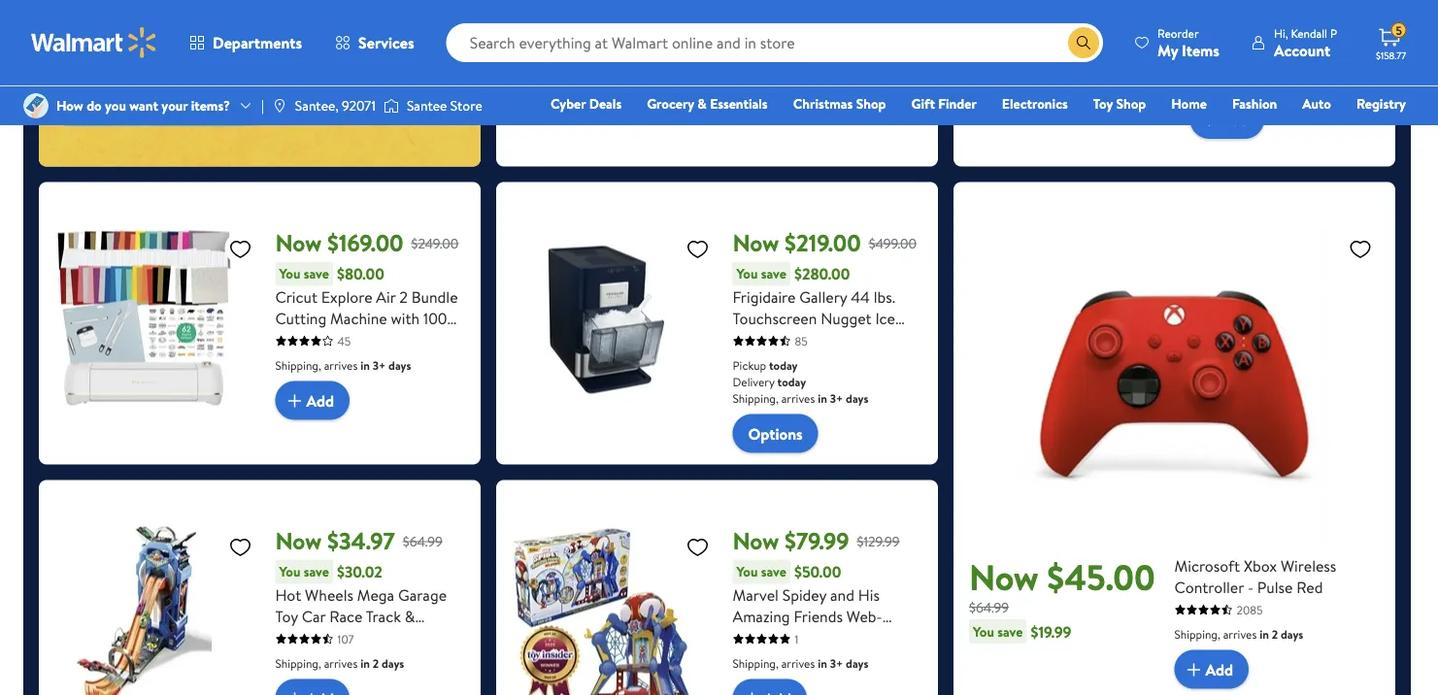 Task type: describe. For each thing, give the bounding box(es) containing it.
services
[[358, 32, 414, 53]]

days down quarters
[[846, 655, 869, 672]]

hot
[[275, 584, 301, 606]]

save for $34.97
[[304, 562, 329, 581]]

& for harbor
[[784, 0, 794, 9]]

1 vertical spatial add button
[[275, 381, 350, 420]]

you for now $34.97
[[279, 562, 300, 581]]

2 inside the you save $80.00 cricut explore air 2 bundle cutting machine with 100 pieces of vinyl and tools
[[399, 286, 408, 307]]

of
[[322, 329, 337, 350]]

arrives inside now $45.00 group
[[1223, 626, 1257, 643]]

2 right foam
[[830, 59, 836, 75]]

 image for how do you want your items?
[[23, 93, 49, 118]]

hearth & harbor temperature regulating reversible cooling pillow, memory foam pillow, king pillows 20" x 36", 2 pack
[[733, 0, 910, 95]]

Walmart Site-Wide search field
[[446, 23, 1103, 62]]

cooling
[[806, 31, 859, 52]]

$64.99 for $34.97
[[403, 532, 443, 551]]

$249.00
[[411, 234, 459, 253]]

auto
[[1303, 94, 1331, 113]]

1 vertical spatial add
[[306, 390, 334, 411]]

microsoft xbox wireless controller - pulse red
[[1175, 555, 1337, 598]]

debit
[[1290, 121, 1323, 140]]

track
[[366, 606, 401, 627]]

in inside now $45.00 group
[[1260, 626, 1269, 643]]

1 options link from the top
[[733, 83, 818, 122]]

christmas
[[793, 94, 853, 113]]

and inside the you save $80.00 cricut explore air 2 bundle cutting machine with 100 pieces of vinyl and tools
[[378, 329, 402, 350]]

reversible
[[733, 31, 802, 52]]

pickup
[[733, 357, 766, 374]]

grocery
[[647, 94, 694, 113]]

you for now $79.99
[[737, 562, 758, 581]]

walmart image
[[31, 27, 157, 58]]

color,
[[830, 670, 871, 691]]

hearth
[[733, 0, 780, 9]]

shop for toy shop
[[1116, 94, 1146, 113]]

add to favorites list, cricut explore air 2 bundle cutting machine with 100 pieces of vinyl and tools image
[[229, 237, 252, 261]]

now $34.97 $64.99
[[275, 525, 443, 558]]

& for essentials
[[698, 94, 707, 113]]

add to cart image
[[1182, 658, 1206, 681]]

you inside "now $45.00 $64.99 you save $19.99"
[[973, 622, 994, 641]]

amazing
[[733, 606, 790, 627]]

class
[[1289, 5, 1324, 26]]

- inside you save $280.00 frigidaire gallery 44 lbs. touchscreen nugget ice maker - stainless steel accent, efic256, black
[[778, 329, 784, 350]]

now $219.00 $499.00
[[733, 227, 917, 259]]

options link inside 'now $219.00' group
[[733, 414, 818, 453]]

spinners
[[733, 627, 790, 648]]

vehicle,
[[733, 670, 785, 691]]

toy shop
[[1093, 94, 1146, 113]]

arrives down 1 at right
[[781, 655, 815, 672]]

pack
[[862, 73, 893, 95]]

add to favorites list, marvel spidey and his amazing friends web-spinners web-quarters playset, action figure, vehicle, multi-color, toddler and children 3+ years image
[[686, 535, 709, 559]]

services button
[[319, 19, 431, 66]]

stainless
[[788, 329, 846, 350]]

toy inside you save $30.02 hot wheels mega garage toy car race track & playset, stores 35+ 1:64 scale vehicles
[[275, 606, 298, 627]]

arrives down 107
[[324, 655, 358, 672]]

2 horizontal spatial and
[[830, 584, 855, 606]]

auto link
[[1294, 93, 1340, 114]]

$169.00
[[327, 227, 404, 259]]

figure,
[[837, 648, 883, 670]]

tv
[[1339, 26, 1357, 48]]

3+ inside the pickup today delivery today shipping, arrives in 3+ days
[[830, 390, 843, 407]]

2 vertical spatial and
[[786, 691, 811, 695]]

you save $30.02 hot wheels mega garage toy car race track & playset, stores 35+ 1:64 scale vehicles
[[275, 561, 447, 670]]

harbor
[[798, 0, 845, 9]]

one
[[1257, 121, 1287, 140]]

reorder
[[1158, 25, 1199, 41]]

in down the vinyl
[[360, 357, 370, 374]]

shipping, up home link
[[1190, 76, 1236, 92]]

$80.00
[[337, 263, 384, 285]]

mega
[[357, 584, 394, 606]]

fashion link
[[1224, 93, 1286, 114]]

shop for christmas shop
[[856, 94, 886, 113]]

$129.99
[[857, 532, 900, 551]]

registry one debit
[[1257, 94, 1406, 140]]

now $219.00 group
[[512, 198, 923, 453]]

add for samsung 65 class q90t qled 4k uhd smart tv qn65q90tafxza (new)
[[1221, 109, 1249, 130]]

now for $45.00
[[969, 553, 1039, 601]]

p
[[1330, 25, 1337, 41]]

you save $50.00 marvel spidey and his amazing friends web- spinners web-quarters playset, action figure, vehicle, multi-color, toddler and childr
[[733, 561, 893, 695]]

now $45.00 $64.99 you save $19.99
[[969, 553, 1155, 643]]

tools
[[405, 329, 439, 350]]

44
[[851, 286, 870, 307]]

cyber deals link
[[542, 93, 630, 114]]

pillow, left king
[[834, 52, 877, 73]]

kendall
[[1291, 25, 1328, 41]]

today down efic256,
[[777, 374, 806, 390]]

pillow, up "pack"
[[862, 31, 906, 52]]

now for $79.99
[[733, 525, 779, 558]]

account
[[1274, 39, 1331, 61]]

now $79.99 $129.99
[[733, 525, 900, 558]]

in inside the pickup today delivery today shipping, arrives in 3+ days
[[818, 390, 827, 407]]

days inside now $45.00 group
[[1281, 626, 1304, 643]]

pickup today delivery today shipping, arrives in 3+ days
[[733, 357, 869, 407]]

wheels
[[305, 584, 354, 606]]

action
[[788, 648, 833, 670]]

shipping, down spinners
[[733, 655, 779, 672]]

fashion
[[1232, 94, 1277, 113]]

3+ down the vinyl
[[373, 357, 386, 374]]

your
[[162, 96, 188, 115]]

save for $219.00
[[761, 264, 787, 283]]

days down "35+"
[[382, 655, 404, 672]]

add to cart image for now $34.97
[[283, 687, 306, 695]]

35+
[[378, 627, 404, 648]]

with
[[391, 307, 420, 329]]

 image for santee store
[[384, 96, 399, 116]]

now for $219.00
[[733, 227, 779, 259]]

x
[[809, 73, 818, 95]]

deals
[[589, 94, 622, 113]]

gallery
[[800, 286, 847, 307]]

65
[[1268, 5, 1286, 26]]

multi-
[[789, 670, 830, 691]]

q90t
[[1328, 5, 1366, 26]]

shipping, arrives in 2 days for pulse
[[1175, 626, 1304, 643]]

2085
[[1237, 602, 1263, 618]]

toddler
[[733, 691, 783, 695]]

controller
[[1175, 576, 1244, 598]]

options for options link within 'now $219.00' group
[[748, 423, 803, 444]]

arrives up fashion link
[[1239, 76, 1273, 92]]

xbox
[[1244, 555, 1277, 576]]

add for microsoft xbox wireless controller - pulse red
[[1206, 659, 1233, 680]]

shipping, down reversible
[[733, 59, 779, 75]]

1
[[795, 631, 799, 647]]

days up auto link
[[1303, 76, 1326, 92]]

search icon image
[[1076, 35, 1092, 51]]



Task type: locate. For each thing, give the bounding box(es) containing it.
$158.77
[[1376, 49, 1407, 62]]

save left the $19.99 on the right bottom of page
[[998, 622, 1023, 641]]

you up marvel at the bottom right of page
[[737, 562, 758, 581]]

0 vertical spatial shipping, arrives in 3+ days
[[1190, 76, 1326, 92]]

0 vertical spatial and
[[378, 329, 402, 350]]

days down the black at the right bottom of the page
[[846, 390, 869, 407]]

0 vertical spatial options link
[[733, 83, 818, 122]]

options
[[748, 92, 803, 113], [748, 423, 803, 444]]

grocery & essentials link
[[638, 93, 777, 114]]

you up frigidaire
[[737, 264, 758, 283]]

add left one
[[1221, 109, 1249, 130]]

store
[[450, 96, 482, 115]]

1 vertical spatial options
[[748, 423, 803, 444]]

playset, left 107
[[275, 627, 327, 648]]

shipping, arrives in 3+ days for now $169.00
[[275, 357, 411, 374]]

0 vertical spatial -
[[778, 329, 784, 350]]

now up marvel at the bottom right of page
[[733, 525, 779, 558]]

home
[[1171, 94, 1207, 113]]

reorder my items
[[1158, 25, 1220, 61]]

shop right 36",
[[856, 94, 886, 113]]

shipping, down pieces
[[275, 357, 321, 374]]

arrives down 182
[[781, 59, 815, 75]]

shipping, arrives in 2 days inside now $45.00 group
[[1175, 626, 1304, 643]]

christmas shop
[[793, 94, 886, 113]]

registry
[[1357, 94, 1406, 113]]

$64.99 for $45.00
[[969, 598, 1009, 617]]

samsung 65 class q90t qled 4k uhd smart tv qn65q90tafxza (new)
[[1190, 5, 1366, 69]]

2 horizontal spatial  image
[[384, 96, 399, 116]]

options for 2nd options link from the bottom of the page
[[748, 92, 803, 113]]

shipping, down car
[[275, 655, 321, 672]]

0 horizontal spatial &
[[405, 606, 415, 627]]

friends
[[794, 606, 843, 627]]

2 options from the top
[[748, 423, 803, 444]]

santee, 92071
[[295, 96, 376, 115]]

$34.97
[[327, 525, 395, 558]]

delivery
[[733, 374, 775, 390]]

nugget
[[821, 307, 872, 329]]

1 shop from the left
[[856, 94, 886, 113]]

save for $169.00
[[304, 264, 329, 283]]

1 horizontal spatial  image
[[272, 98, 287, 114]]

arrives down 2085
[[1223, 626, 1257, 643]]

add button
[[1190, 100, 1265, 139], [275, 381, 350, 420], [1175, 650, 1249, 689]]

-
[[778, 329, 784, 350], [1248, 576, 1254, 598]]

shipping, arrives in 3+ days
[[1190, 76, 1326, 92], [275, 357, 411, 374], [733, 655, 869, 672]]

1 horizontal spatial shipping, arrives in 3+ days
[[733, 655, 869, 672]]

shipping, arrives in 2 days down 182
[[733, 59, 862, 75]]

santee
[[407, 96, 447, 115]]

|
[[261, 96, 264, 115]]

save up wheels
[[304, 562, 329, 581]]

shipping, arrives in 2 days down 2085
[[1175, 626, 1304, 643]]

1 vertical spatial options link
[[733, 414, 818, 453]]

and left his
[[830, 584, 855, 606]]

add to favorites list, frigidaire gallery 44 lbs. touchscreen nugget ice maker - stainless steel accent, efic256, black image
[[686, 237, 709, 261]]

playset, inside "you save $50.00 marvel spidey and his amazing friends web- spinners web-quarters playset, action figure, vehicle, multi-color, toddler and childr"
[[733, 648, 785, 670]]

essentials
[[710, 94, 768, 113]]

options inside 'now $219.00' group
[[748, 423, 803, 444]]

add button for samsung 65 class q90t qled 4k uhd smart tv qn65q90tafxza (new)
[[1190, 100, 1265, 139]]

arrives down efic256,
[[781, 390, 815, 407]]

add to cart image down scale
[[283, 687, 306, 695]]

garage
[[398, 584, 447, 606]]

1:64
[[407, 627, 435, 648]]

explore
[[321, 286, 372, 307]]

cyber deals
[[551, 94, 622, 113]]

2 horizontal spatial shipping, arrives in 2 days
[[1175, 626, 1304, 643]]

cyber
[[551, 94, 586, 113]]

shipping, down pickup
[[733, 390, 779, 407]]

accent,
[[733, 350, 784, 372]]

1 horizontal spatial shipping, arrives in 2 days
[[733, 59, 862, 75]]

you inside you save $280.00 frigidaire gallery 44 lbs. touchscreen nugget ice maker - stainless steel accent, efic256, black
[[737, 264, 758, 283]]

now
[[275, 227, 322, 259], [733, 227, 779, 259], [275, 525, 322, 558], [733, 525, 779, 558], [969, 553, 1039, 601]]

2 inside now $45.00 group
[[1272, 626, 1278, 643]]

1 horizontal spatial $64.99
[[969, 598, 1009, 617]]

add to cart image
[[1198, 108, 1221, 131], [283, 389, 306, 412], [283, 687, 306, 695], [741, 687, 764, 695]]

0 vertical spatial $64.99
[[403, 532, 443, 551]]

0 horizontal spatial shipping, arrives in 3+ days
[[275, 357, 411, 374]]

2 vertical spatial add button
[[1175, 650, 1249, 689]]

2 horizontal spatial shipping, arrives in 3+ days
[[1190, 76, 1326, 92]]

3+ right multi-
[[830, 655, 843, 672]]

want
[[129, 96, 158, 115]]

add to favorites list, hot wheels mega garage toy car race track & playset, stores 35+ 1:64 scale vehicles image
[[229, 535, 252, 559]]

& right hearth
[[784, 0, 794, 9]]

2 down "pulse"
[[1272, 626, 1278, 643]]

$219.00
[[785, 227, 861, 259]]

qn65q90tafxza
[[1190, 48, 1317, 69]]

0 vertical spatial toy
[[1093, 94, 1113, 113]]

add to cart image left fashion
[[1198, 108, 1221, 131]]

add inside now $45.00 group
[[1206, 659, 1233, 680]]

1 horizontal spatial playset,
[[733, 648, 785, 670]]

92071
[[342, 96, 376, 115]]

red
[[1297, 576, 1323, 598]]

now inside "now $45.00 $64.99 you save $19.99"
[[969, 553, 1039, 601]]

107
[[337, 631, 354, 647]]

0 horizontal spatial $64.99
[[403, 532, 443, 551]]

options link
[[733, 83, 818, 122], [733, 414, 818, 453]]

toy right electronics link
[[1093, 94, 1113, 113]]

1 horizontal spatial toy
[[1093, 94, 1113, 113]]

you inside the you save $80.00 cricut explore air 2 bundle cutting machine with 100 pieces of vinyl and tools
[[279, 264, 300, 283]]

add button for microsoft xbox wireless controller - pulse red
[[1175, 650, 1249, 689]]

0 vertical spatial options
[[748, 92, 803, 113]]

efic256,
[[788, 350, 850, 372]]

black
[[854, 350, 890, 372]]

playset, inside you save $30.02 hot wheels mega garage toy car race track & playset, stores 35+ 1:64 scale vehicles
[[275, 627, 327, 648]]

now up the cricut
[[275, 227, 322, 259]]

1 vertical spatial and
[[830, 584, 855, 606]]

shipping, arrives in 3+ days for now $79.99
[[733, 655, 869, 672]]

options left x
[[748, 92, 803, 113]]

grocery & essentials
[[647, 94, 768, 113]]

now for $169.00
[[275, 227, 322, 259]]

save for $79.99
[[761, 562, 787, 581]]

0 horizontal spatial playset,
[[275, 627, 327, 648]]

you up the cricut
[[279, 264, 300, 283]]

0 horizontal spatial -
[[778, 329, 784, 350]]

hi, kendall p account
[[1274, 25, 1337, 61]]

$64.99 inside "now $45.00 $64.99 you save $19.99"
[[969, 598, 1009, 617]]

- left 85
[[778, 329, 784, 350]]

steel
[[849, 329, 883, 350]]

in left "color,"
[[818, 655, 827, 672]]

1 horizontal spatial web-
[[847, 606, 882, 627]]

2 options link from the top
[[733, 414, 818, 453]]

you up hot
[[279, 562, 300, 581]]

 image left how
[[23, 93, 49, 118]]

1 vertical spatial shipping, arrives in 3+ days
[[275, 357, 411, 374]]

today down 85
[[769, 357, 798, 374]]

- inside microsoft xbox wireless controller - pulse red
[[1248, 576, 1254, 598]]

save up marvel at the bottom right of page
[[761, 562, 787, 581]]

temperature
[[733, 9, 818, 31]]

shipping, arrives in 3+ days down 45
[[275, 357, 411, 374]]

you left the $19.99 on the right bottom of page
[[973, 622, 994, 641]]

$50.00
[[794, 561, 841, 583]]

clear search field text image
[[1045, 35, 1061, 51]]

save inside you save $30.02 hot wheels mega garage toy car race track & playset, stores 35+ 1:64 scale vehicles
[[304, 562, 329, 581]]

now up frigidaire
[[733, 227, 779, 259]]

& inside you save $30.02 hot wheels mega garage toy car race track & playset, stores 35+ 1:64 scale vehicles
[[405, 606, 415, 627]]

one debit link
[[1249, 120, 1332, 141]]

in
[[818, 59, 827, 75], [1275, 76, 1285, 92], [360, 357, 370, 374], [818, 390, 827, 407], [1260, 626, 1269, 643], [360, 655, 370, 672], [818, 655, 827, 672]]

save up the cricut
[[304, 264, 329, 283]]

marvel
[[733, 584, 779, 606]]

add to cart image down spinners
[[741, 687, 764, 695]]

$79.99
[[785, 525, 849, 558]]

 image for santee, 92071
[[272, 98, 287, 114]]

0 horizontal spatial and
[[378, 329, 402, 350]]

add to cart image for now $79.99
[[741, 687, 764, 695]]

toy shop link
[[1085, 93, 1155, 114]]

and down action in the bottom right of the page
[[786, 691, 811, 695]]

days inside the pickup today delivery today shipping, arrives in 3+ days
[[846, 390, 869, 407]]

0 vertical spatial add button
[[1190, 100, 1265, 139]]

items?
[[191, 96, 230, 115]]

save inside "you save $50.00 marvel spidey and his amazing friends web- spinners web-quarters playset, action figure, vehicle, multi-color, toddler and childr"
[[761, 562, 787, 581]]

now $45.00 group
[[969, 198, 1380, 695]]

gift finder link
[[903, 93, 986, 114]]

wireless
[[1281, 555, 1337, 576]]

christmas shop link
[[784, 93, 895, 114]]

1 horizontal spatial and
[[786, 691, 811, 695]]

shipping, up add to cart icon
[[1175, 626, 1221, 643]]

0 vertical spatial add
[[1221, 109, 1249, 130]]

1 horizontal spatial shop
[[1116, 94, 1146, 113]]

home link
[[1163, 93, 1216, 114]]

how
[[56, 96, 83, 115]]

shipping, arrives in 3+ days down 1 at right
[[733, 655, 869, 672]]

playset,
[[275, 627, 327, 648], [733, 648, 785, 670]]

 image right 92071
[[384, 96, 399, 116]]

shop left home link
[[1116, 94, 1146, 113]]

$499.00
[[869, 234, 917, 253]]

1 vertical spatial toy
[[275, 606, 298, 627]]

0 horizontal spatial  image
[[23, 93, 49, 118]]

my
[[1158, 39, 1178, 61]]

& inside hearth & harbor temperature regulating reversible cooling pillow, memory foam pillow, king pillows 20" x 36", 2 pack
[[784, 0, 794, 9]]

arrives inside the pickup today delivery today shipping, arrives in 3+ days
[[781, 390, 815, 407]]

0 vertical spatial shipping, arrives in 2 days
[[733, 59, 862, 75]]

frigidaire
[[733, 286, 796, 307]]

toy
[[1093, 94, 1113, 113], [275, 606, 298, 627]]

3+ down efic256,
[[830, 390, 843, 407]]

0 horizontal spatial web-
[[794, 627, 830, 648]]

departments
[[213, 32, 302, 53]]

stores
[[331, 627, 374, 648]]

now up hot
[[275, 525, 322, 558]]

now for $34.97
[[275, 525, 322, 558]]

- up 2085
[[1248, 576, 1254, 598]]

0 horizontal spatial shop
[[856, 94, 886, 113]]

shipping, inside the pickup today delivery today shipping, arrives in 3+ days
[[733, 390, 779, 407]]

shipping, arrives in 2 days down 107
[[275, 655, 404, 672]]

options link down memory
[[733, 83, 818, 122]]

$64.99
[[403, 532, 443, 551], [969, 598, 1009, 617]]

quarters
[[830, 627, 890, 648]]

king
[[881, 52, 910, 73]]

in up fashion
[[1275, 76, 1285, 92]]

1 vertical spatial shipping, arrives in 2 days
[[1175, 626, 1304, 643]]

in down 2085
[[1260, 626, 1269, 643]]

car
[[302, 606, 326, 627]]

2 right 36",
[[849, 73, 858, 95]]

1 vertical spatial &
[[698, 94, 707, 113]]

you save $280.00 frigidaire gallery 44 lbs. touchscreen nugget ice maker - stainless steel accent, efic256, black
[[733, 263, 895, 372]]

now $169.00 $249.00
[[275, 227, 459, 259]]

shipping, arrives in 2 days for reversible
[[733, 59, 862, 75]]

add to favorites list, microsoft xbox wireless controller - pulse red image
[[1349, 237, 1372, 261]]

and
[[378, 329, 402, 350], [830, 584, 855, 606], [786, 691, 811, 695]]

shop
[[856, 94, 886, 113], [1116, 94, 1146, 113]]

items
[[1182, 39, 1220, 61]]

options down delivery
[[748, 423, 803, 444]]

2 vertical spatial &
[[405, 606, 415, 627]]

ice
[[875, 307, 895, 329]]

$19.99
[[1031, 621, 1072, 643]]

1 options from the top
[[748, 92, 803, 113]]

in down stores
[[360, 655, 370, 672]]

2 inside hearth & harbor temperature regulating reversible cooling pillow, memory foam pillow, king pillows 20" x 36", 2 pack
[[849, 73, 858, 95]]

in down efic256,
[[818, 390, 827, 407]]

add button inside now $45.00 group
[[1175, 650, 1249, 689]]

1 horizontal spatial &
[[698, 94, 707, 113]]

add down of
[[306, 390, 334, 411]]

you inside you save $30.02 hot wheels mega garage toy car race track & playset, stores 35+ 1:64 scale vehicles
[[279, 562, 300, 581]]

toy left car
[[275, 606, 298, 627]]

registry link
[[1348, 93, 1415, 114]]

qled
[[1190, 26, 1231, 48]]

0 vertical spatial &
[[784, 0, 794, 9]]

days down "pulse"
[[1281, 626, 1304, 643]]

you inside "you save $50.00 marvel spidey and his amazing friends web- spinners web-quarters playset, action figure, vehicle, multi-color, toddler and childr"
[[737, 562, 758, 581]]

& right grocery
[[698, 94, 707, 113]]

web- up multi-
[[794, 627, 830, 648]]

(new)
[[1320, 48, 1361, 69]]

2 vertical spatial add
[[1206, 659, 1233, 680]]

3+ up auto link
[[1287, 76, 1301, 92]]

arrives down 45
[[324, 357, 358, 374]]

bundle
[[412, 286, 458, 307]]

in down cooling
[[818, 59, 827, 75]]

save inside the you save $80.00 cricut explore air 2 bundle cutting machine with 100 pieces of vinyl and tools
[[304, 264, 329, 283]]

days down cooling
[[839, 59, 862, 75]]

 image
[[23, 93, 49, 118], [384, 96, 399, 116], [272, 98, 287, 114]]

36",
[[822, 73, 846, 95]]

Search search field
[[446, 23, 1103, 62]]

2 shop from the left
[[1116, 94, 1146, 113]]

now up the $19.99 on the right bottom of page
[[969, 553, 1039, 601]]

santee,
[[295, 96, 339, 115]]

2 down "35+"
[[373, 655, 379, 672]]

shipping, arrives in 3+ days up fashion link
[[1190, 76, 1326, 92]]

 image right |
[[272, 98, 287, 114]]

save inside you save $280.00 frigidaire gallery 44 lbs. touchscreen nugget ice maker - stainless steel accent, efic256, black
[[761, 264, 787, 283]]

web- up the figure,
[[847, 606, 882, 627]]

$64.99 inside now $34.97 $64.99
[[403, 532, 443, 551]]

add to cart image for now $169.00
[[283, 389, 306, 412]]

& right the track
[[405, 606, 415, 627]]

you for now $219.00
[[737, 264, 758, 283]]

2 vertical spatial shipping, arrives in 2 days
[[275, 655, 404, 672]]

shipping, arrives in 2 days
[[733, 59, 862, 75], [1175, 626, 1304, 643], [275, 655, 404, 672]]

shipping, inside now $45.00 group
[[1175, 626, 1221, 643]]

save up frigidaire
[[761, 264, 787, 283]]

vinyl
[[340, 329, 374, 350]]

race
[[329, 606, 363, 627]]

cutting
[[275, 307, 327, 329]]

days down tools
[[389, 357, 411, 374]]

and left tools
[[378, 329, 402, 350]]

save inside "now $45.00 $64.99 you save $19.99"
[[998, 622, 1023, 641]]

add down controller
[[1206, 659, 1233, 680]]

1 vertical spatial -
[[1248, 576, 1254, 598]]

2 vertical spatial shipping, arrives in 3+ days
[[733, 655, 869, 672]]

add to cart image down pieces
[[283, 389, 306, 412]]

1 horizontal spatial -
[[1248, 576, 1254, 598]]

you for now $169.00
[[279, 264, 300, 283]]

options link down delivery
[[733, 414, 818, 453]]

1 vertical spatial $64.99
[[969, 598, 1009, 617]]

0 horizontal spatial toy
[[275, 606, 298, 627]]

2 horizontal spatial &
[[784, 0, 794, 9]]

2 right air
[[399, 286, 408, 307]]

playset, up toddler
[[733, 648, 785, 670]]

&
[[784, 0, 794, 9], [698, 94, 707, 113], [405, 606, 415, 627]]

0 horizontal spatial shipping, arrives in 2 days
[[275, 655, 404, 672]]

electronics
[[1002, 94, 1068, 113]]



Task type: vqa. For each thing, say whether or not it's contained in the screenshot.
Maker at right
yes



